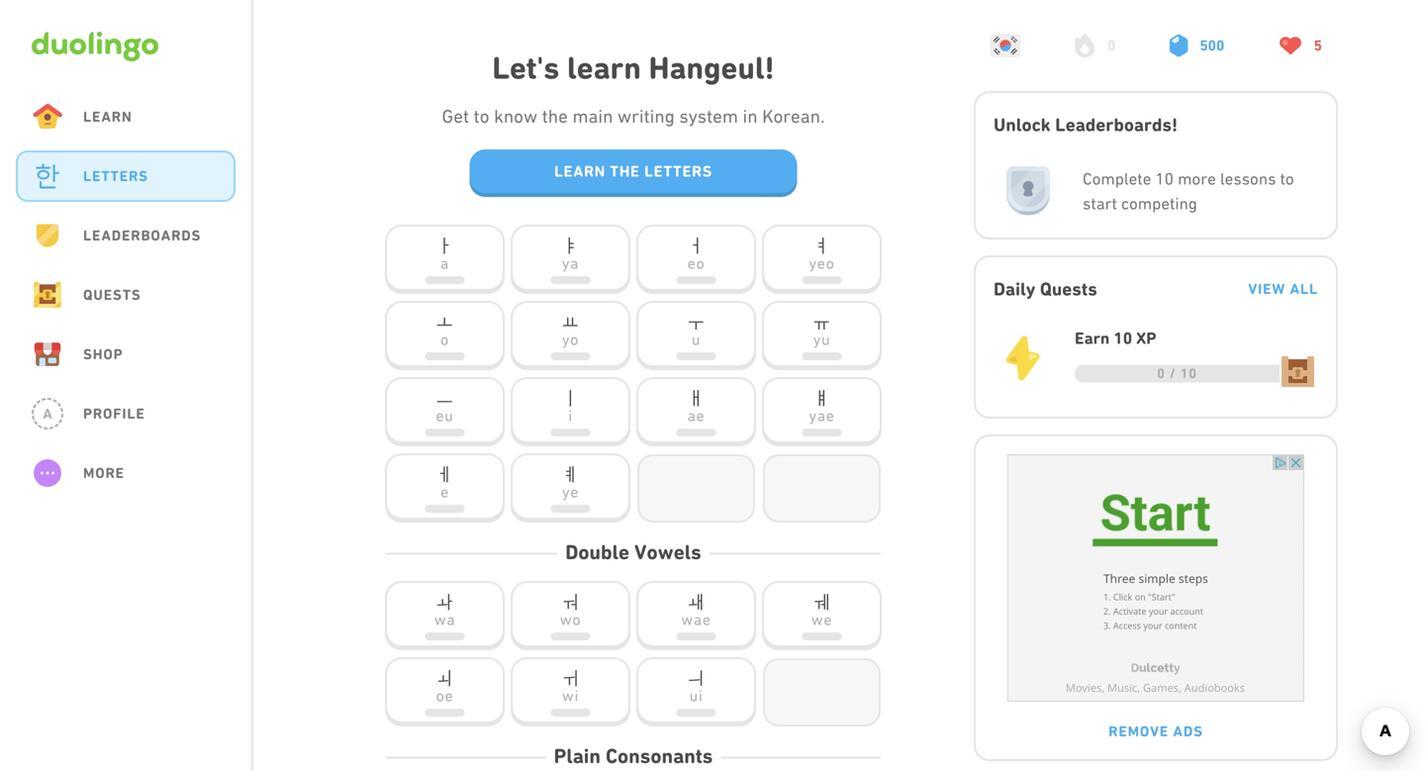 Task type: vqa. For each thing, say whether or not it's contained in the screenshot.
the left Learn
yes



Task type: locate. For each thing, give the bounding box(es) containing it.
progress bar down the wae
[[677, 632, 716, 640]]

double vowels
[[566, 540, 702, 564]]

1 vertical spatial 10
[[1114, 329, 1133, 348]]

shop link
[[16, 329, 236, 380]]

10 inside 0 / 10 progress bar
[[1181, 365, 1198, 382]]

1 vertical spatial 0
[[1158, 365, 1166, 382]]

to inside complete 10 more lessons to start competing
[[1281, 169, 1295, 188]]

progress bar for ㅐ
[[677, 429, 716, 436]]

wo
[[560, 611, 581, 629]]

ㅝ wo
[[560, 591, 581, 629]]

progress bar for ㅞ
[[803, 632, 842, 640]]

ㅡ eu
[[436, 387, 454, 425]]

0 vertical spatial 10
[[1156, 169, 1174, 188]]

ㅛ yo
[[562, 311, 579, 348]]

progress bar down yae
[[803, 429, 842, 436]]

2 vertical spatial 10
[[1181, 365, 1198, 382]]

10 for complete
[[1156, 169, 1174, 188]]

0 vertical spatial the
[[542, 106, 568, 127]]

ㅑ
[[562, 235, 579, 256]]

progress bar down wo at bottom left
[[551, 632, 591, 640]]

1 horizontal spatial 0
[[1158, 365, 1166, 382]]

quests right daily
[[1041, 278, 1098, 300]]

wi
[[562, 687, 579, 705]]

main
[[573, 106, 613, 127]]

ㅗ
[[437, 311, 454, 332]]

1 vertical spatial learn
[[555, 162, 606, 180]]

plain
[[554, 744, 601, 768]]

ㅖ ye
[[562, 464, 579, 501]]

ㅢ
[[688, 668, 705, 689]]

ye
[[562, 483, 579, 501]]

ㅐ
[[688, 387, 705, 409]]

/
[[1170, 365, 1177, 382]]

0 vertical spatial 0
[[1108, 37, 1116, 54]]

to right get
[[474, 106, 490, 127]]

0 for 0
[[1108, 37, 1116, 54]]

leaderboards link
[[16, 210, 236, 261]]

progress bar down wa
[[425, 632, 465, 640]]

yae
[[809, 407, 835, 425]]

start
[[1083, 194, 1118, 213]]

ㅞ we
[[812, 591, 833, 629]]

progress bar down o
[[425, 352, 465, 360]]

unlock
[[994, 114, 1051, 136]]

ya
[[562, 254, 579, 272]]

1 horizontal spatial to
[[1281, 169, 1295, 188]]

progress bar for ㅖ
[[551, 505, 591, 513]]

0 inside progress bar
[[1158, 365, 1166, 382]]

profile
[[83, 405, 145, 422]]

ㅡ
[[437, 387, 454, 409]]

0 left / at the top right of the page
[[1158, 365, 1166, 382]]

learn down main
[[555, 162, 606, 180]]

daily quests
[[994, 278, 1098, 300]]

progress bar down yeo
[[803, 276, 842, 284]]

5 button
[[1267, 24, 1339, 67]]

progress bar down oe
[[425, 709, 465, 717]]

leaderboards!
[[1056, 114, 1178, 136]]

progress bar down the eu
[[425, 429, 465, 436]]

progress bar for ㅣ
[[551, 429, 591, 436]]

progress bar for ㅚ
[[425, 709, 465, 717]]

10 left xp at the top right of page
[[1114, 329, 1133, 348]]

0 / 10
[[1158, 365, 1198, 382]]

0 vertical spatial learn
[[83, 108, 132, 125]]

2 horizontal spatial 10
[[1181, 365, 1198, 382]]

ㅣ i
[[562, 387, 579, 425]]

letters link
[[16, 151, 236, 202]]

progress bar down "ya" at the top
[[551, 276, 591, 284]]

progress bar for ㅒ
[[803, 429, 842, 436]]

view all
[[1249, 280, 1319, 298]]

we
[[812, 611, 833, 629]]

progress bar for ㅔ
[[425, 505, 465, 513]]

1 horizontal spatial 10
[[1156, 169, 1174, 188]]

10 up the competing
[[1156, 169, 1174, 188]]

progress bar down i
[[551, 429, 591, 436]]

progress bar down the eo
[[677, 276, 716, 284]]

ui
[[690, 687, 703, 705]]

1 horizontal spatial learn
[[555, 162, 606, 180]]

ㅟ
[[562, 668, 579, 689]]

10 right / at the top right of the page
[[1181, 365, 1198, 382]]

quests up shop at the top left of page
[[83, 286, 141, 303]]

progress bar down the ae
[[677, 429, 716, 436]]

e
[[441, 483, 449, 501]]

ㅠ yu
[[814, 311, 831, 348]]

ㅔ e
[[437, 464, 454, 501]]

0 vertical spatial to
[[474, 106, 490, 127]]

the
[[542, 106, 568, 127], [610, 162, 640, 180]]

let's learn hangeul!
[[492, 50, 775, 86]]

learn for learn
[[83, 108, 132, 125]]

ㅠ
[[814, 311, 831, 332]]

to right lessons
[[1281, 169, 1295, 188]]

learn link
[[16, 91, 236, 143]]

a
[[43, 405, 52, 422]]

learn
[[83, 108, 132, 125], [555, 162, 606, 180]]

to
[[474, 106, 490, 127], [1281, 169, 1295, 188]]

a
[[441, 254, 450, 272]]

quests link
[[16, 269, 236, 321]]

progress bar down ye
[[551, 505, 591, 513]]

0 for 0 / 10
[[1158, 365, 1166, 382]]

learn up letters
[[83, 108, 132, 125]]

yeo
[[809, 254, 835, 272]]

o
[[441, 330, 449, 348]]

lessons
[[1221, 169, 1277, 188]]

1 horizontal spatial the
[[610, 162, 640, 180]]

eo
[[688, 254, 705, 272]]

0 horizontal spatial 10
[[1114, 329, 1133, 348]]

ㅖ
[[562, 464, 579, 485]]

10 inside complete 10 more lessons to start competing
[[1156, 169, 1174, 188]]

progress bar down u
[[677, 352, 716, 360]]

learn the letters
[[555, 162, 713, 180]]

ㅘ
[[437, 591, 454, 613]]

0 inside button
[[1108, 37, 1116, 54]]

ㅙ wae
[[682, 591, 712, 629]]

progress bar down yo
[[551, 352, 591, 360]]

0 horizontal spatial quests
[[83, 286, 141, 303]]

progress bar down a
[[425, 276, 465, 284]]

0 up 'leaderboards!'
[[1108, 37, 1116, 54]]

0 horizontal spatial 0
[[1108, 37, 1116, 54]]

the left letters
[[610, 162, 640, 180]]

korean.
[[763, 106, 825, 127]]

1 vertical spatial to
[[1281, 169, 1295, 188]]

progress bar
[[425, 276, 465, 284], [551, 276, 591, 284], [677, 276, 716, 284], [803, 276, 842, 284], [425, 352, 465, 360], [551, 352, 591, 360], [677, 352, 716, 360], [803, 352, 842, 360], [425, 429, 465, 436], [551, 429, 591, 436], [677, 429, 716, 436], [803, 429, 842, 436], [425, 505, 465, 513], [551, 505, 591, 513], [425, 632, 465, 640], [551, 632, 591, 640], [677, 632, 716, 640], [803, 632, 842, 640], [425, 709, 465, 717], [551, 709, 591, 717], [677, 709, 716, 717]]

0 horizontal spatial learn
[[83, 108, 132, 125]]

progress bar for ㅝ
[[551, 632, 591, 640]]

ㅓ eo
[[688, 235, 705, 272]]

oe
[[436, 687, 454, 705]]

hangeul!
[[649, 50, 775, 86]]

progress bar down wi
[[551, 709, 591, 717]]

progress bar down "yu"
[[803, 352, 842, 360]]

the left main
[[542, 106, 568, 127]]

progress bar down e
[[425, 505, 465, 513]]

shop
[[83, 346, 123, 363]]

progress bar down "ui"
[[677, 709, 716, 717]]

leaderboards
[[83, 227, 201, 244]]

more
[[1178, 169, 1217, 188]]

u
[[692, 330, 701, 348]]

progress bar down we on the bottom of page
[[803, 632, 842, 640]]



Task type: describe. For each thing, give the bounding box(es) containing it.
get to know the main writing system in korean.
[[442, 106, 825, 127]]

ㅒ yae
[[809, 387, 835, 425]]

remove ads
[[1109, 723, 1204, 740]]

learn for learn the letters
[[555, 162, 606, 180]]

progress bar for ㅓ
[[677, 276, 716, 284]]

ㅟ wi
[[562, 668, 579, 705]]

10 for earn
[[1114, 329, 1133, 348]]

ㅜ
[[688, 311, 705, 332]]

earn
[[1075, 329, 1110, 348]]

competing
[[1122, 194, 1198, 213]]

complete
[[1083, 169, 1152, 188]]

more button
[[16, 448, 236, 499]]

progress bar for ㅑ
[[551, 276, 591, 284]]

writing
[[618, 106, 675, 127]]

ㅜ u
[[688, 311, 705, 348]]

ㅕ yeo
[[809, 235, 835, 272]]

unlock leaderboards!
[[994, 114, 1178, 136]]

let's
[[492, 50, 560, 86]]

ae
[[688, 407, 705, 425]]

ㅞ
[[814, 591, 831, 613]]

progress bar for ㅗ
[[425, 352, 465, 360]]

progress bar for ㅜ
[[677, 352, 716, 360]]

xp
[[1137, 329, 1157, 348]]

i
[[569, 407, 573, 425]]

progress bar for ㅢ
[[677, 709, 716, 717]]

ㅙ
[[688, 591, 705, 613]]

ㅣ
[[562, 387, 579, 409]]

view all link
[[1249, 280, 1319, 298]]

daily
[[994, 278, 1036, 300]]

know
[[494, 106, 538, 127]]

progress bar for ㅛ
[[551, 352, 591, 360]]

ㅏ
[[437, 235, 454, 256]]

ㅛ
[[562, 311, 579, 332]]

5
[[1315, 37, 1323, 54]]

1 vertical spatial the
[[610, 162, 640, 180]]

ㅒ
[[814, 387, 831, 409]]

yo
[[562, 330, 579, 348]]

ㅏ a
[[437, 235, 454, 272]]

ㅕ
[[814, 235, 831, 256]]

500 button
[[1158, 24, 1241, 67]]

plain consonants
[[554, 744, 713, 768]]

progress bar for ㅘ
[[425, 632, 465, 640]]

ㅘ wa
[[434, 591, 456, 629]]

0 button
[[1064, 24, 1132, 67]]

progress bar for ㅏ
[[425, 276, 465, 284]]

letters
[[83, 167, 148, 185]]

ㅝ
[[562, 591, 579, 613]]

system
[[680, 106, 739, 127]]

ㅑ ya
[[562, 235, 579, 272]]

consonants
[[606, 744, 713, 768]]

eu
[[436, 407, 454, 425]]

vowels
[[635, 540, 702, 564]]

wa
[[434, 611, 456, 629]]

ㅚ
[[437, 668, 454, 689]]

complete 10 more lessons to start competing
[[1083, 169, 1295, 213]]

ㅐ ae
[[688, 387, 705, 425]]

learn
[[567, 50, 642, 86]]

in
[[743, 106, 758, 127]]

ads
[[1174, 723, 1204, 740]]

1 horizontal spatial quests
[[1041, 278, 1098, 300]]

0 horizontal spatial to
[[474, 106, 490, 127]]

all
[[1291, 280, 1319, 298]]

earn 10 xp
[[1075, 329, 1157, 348]]

double
[[566, 540, 630, 564]]

get
[[442, 106, 469, 127]]

yu
[[814, 330, 831, 348]]

ㅚ oe
[[436, 668, 454, 705]]

letters
[[645, 162, 713, 180]]

0 / 10 progress bar
[[1075, 365, 1280, 383]]

view
[[1249, 280, 1286, 298]]

progress bar for ㅟ
[[551, 709, 591, 717]]

ㅗ o
[[437, 311, 454, 348]]

ㅢ ui
[[688, 668, 705, 705]]

remove
[[1109, 723, 1169, 740]]

progress bar for ㅡ
[[425, 429, 465, 436]]

progress bar for ㅙ
[[677, 632, 716, 640]]

0 horizontal spatial the
[[542, 106, 568, 127]]

ㅔ
[[437, 464, 454, 485]]

500
[[1200, 37, 1225, 54]]

progress bar for ㅕ
[[803, 276, 842, 284]]

more
[[83, 464, 125, 482]]

wae
[[682, 611, 712, 629]]

progress bar for ㅠ
[[803, 352, 842, 360]]

ㅓ
[[688, 235, 705, 256]]



